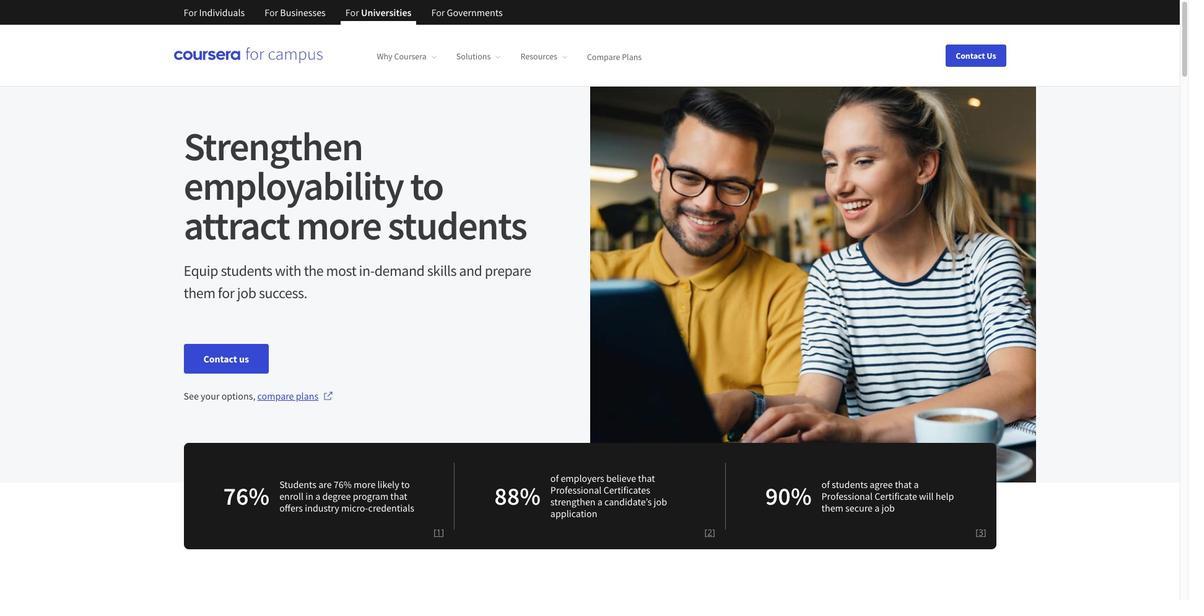 Task type: vqa. For each thing, say whether or not it's contained in the screenshot.


Task type: describe. For each thing, give the bounding box(es) containing it.
88%
[[495, 481, 541, 512]]

contact us link
[[184, 344, 269, 374]]

for for governments
[[432, 6, 445, 19]]

employability
[[184, 161, 404, 211]]

students inside strengthen employability to attract more students
[[388, 201, 527, 250]]

[ for 90%
[[976, 527, 979, 539]]

us
[[987, 50, 997, 61]]

contact us
[[204, 353, 249, 366]]

prepare
[[485, 261, 531, 281]]

equip students with the most in-demand skills and prepare them for job success.
[[184, 261, 531, 303]]

students for 90%
[[832, 479, 868, 491]]

of for 88%
[[551, 473, 559, 485]]

of employers believe that professional certificates strengthen a candidate's job application
[[551, 473, 667, 520]]

credentials
[[368, 502, 414, 515]]

in-
[[359, 261, 375, 281]]

why
[[377, 51, 393, 62]]

see your options,
[[184, 390, 257, 403]]

certificates
[[604, 485, 651, 497]]

plans
[[622, 51, 642, 62]]

a right secure
[[875, 502, 880, 515]]

[ 2 ]
[[705, 527, 716, 539]]

1
[[437, 527, 441, 539]]

help
[[936, 490, 954, 503]]

application
[[551, 508, 598, 520]]

degree
[[322, 490, 351, 503]]

coursera
[[394, 51, 427, 62]]

a inside of employers believe that professional certificates strengthen a candidate's job application
[[598, 496, 603, 509]]

contact for contact us
[[956, 50, 986, 61]]

them inside equip students with the most in-demand skills and prepare them for job success.
[[184, 284, 215, 303]]

likely
[[378, 479, 399, 491]]

governments
[[447, 6, 503, 19]]

[ for 76%
[[434, 527, 437, 539]]

students are 76% more likely to enroll in a degree program that offers industry micro-credentials
[[280, 479, 414, 515]]

options,
[[222, 390, 256, 403]]

why coursera
[[377, 51, 427, 62]]

job for 90%
[[882, 502, 895, 515]]

for businesses
[[265, 6, 326, 19]]

businesses
[[280, 6, 326, 19]]

students for strengthen employability to attract more students
[[221, 261, 272, 281]]

resources
[[521, 51, 558, 62]]

2
[[708, 527, 713, 539]]

[ 1 ]
[[434, 527, 444, 539]]

industry
[[305, 502, 339, 515]]

of for 90%
[[822, 479, 830, 491]]

individuals
[[199, 6, 245, 19]]

that inside students are 76% more likely to enroll in a degree program that offers industry micro-credentials
[[391, 490, 408, 503]]

resources link
[[521, 51, 567, 62]]

contact us button
[[946, 44, 1007, 67]]

us
[[239, 353, 249, 366]]

of students agree that a professional certificate will help them secure a job
[[822, 479, 954, 515]]

a inside students are 76% more likely to enroll in a degree program that offers industry micro-credentials
[[315, 490, 320, 503]]

are
[[319, 479, 332, 491]]

your
[[201, 390, 220, 403]]

candidate's
[[605, 496, 652, 509]]

job for strengthen employability to attract more students
[[237, 284, 256, 303]]

for governments
[[432, 6, 503, 19]]

program
[[353, 490, 389, 503]]

to inside strengthen employability to attract more students
[[410, 161, 443, 211]]

3
[[979, 527, 984, 539]]

strengthen
[[551, 496, 596, 509]]

success.
[[259, 284, 307, 303]]

that for 90%
[[895, 479, 912, 491]]

strengthen
[[184, 121, 363, 171]]

them inside of students agree that a professional certificate will help them secure a job
[[822, 502, 844, 515]]

compare
[[257, 390, 294, 403]]

will
[[920, 490, 934, 503]]

compare plans
[[587, 51, 642, 62]]

micro-
[[341, 502, 368, 515]]



Task type: locate. For each thing, give the bounding box(es) containing it.
2 ] from the left
[[713, 527, 716, 539]]

believe
[[607, 473, 636, 485]]

plans
[[296, 390, 319, 403]]

for for universities
[[346, 6, 359, 19]]

students up and
[[388, 201, 527, 250]]

76% left enroll
[[223, 481, 270, 512]]

a
[[914, 479, 919, 491], [315, 490, 320, 503], [598, 496, 603, 509], [875, 502, 880, 515]]

2 vertical spatial students
[[832, 479, 868, 491]]

job right the candidate's
[[654, 496, 667, 509]]

4 for from the left
[[432, 6, 445, 19]]

with
[[275, 261, 301, 281]]

compare plans
[[257, 390, 319, 403]]

1 horizontal spatial job
[[654, 496, 667, 509]]

job inside of employers believe that professional certificates strengthen a candidate's job application
[[654, 496, 667, 509]]

students up for
[[221, 261, 272, 281]]

students
[[280, 479, 317, 491]]

universities
[[361, 6, 412, 19]]

76%
[[334, 479, 352, 491], [223, 481, 270, 512]]

0 horizontal spatial 76%
[[223, 481, 270, 512]]

them left secure
[[822, 502, 844, 515]]

more inside students are 76% more likely to enroll in a degree program that offers industry micro-credentials
[[354, 479, 376, 491]]

[ 3 ]
[[976, 527, 987, 539]]

2 for from the left
[[265, 6, 278, 19]]

0 horizontal spatial ]
[[441, 527, 444, 539]]

1 horizontal spatial to
[[410, 161, 443, 211]]

for individuals
[[184, 6, 245, 19]]

banner navigation
[[174, 0, 513, 34]]

] for 88%
[[713, 527, 716, 539]]

76% right are
[[334, 479, 352, 491]]

0 vertical spatial students
[[388, 201, 527, 250]]

why coursera link
[[377, 51, 437, 62]]

0 horizontal spatial of
[[551, 473, 559, 485]]

of right 90%
[[822, 479, 830, 491]]

that right "agree"
[[895, 479, 912, 491]]

students inside of students agree that a professional certificate will help them secure a job
[[832, 479, 868, 491]]

0 vertical spatial contact
[[956, 50, 986, 61]]

2 horizontal spatial students
[[832, 479, 868, 491]]

contact us
[[956, 50, 997, 61]]

0 horizontal spatial contact
[[204, 353, 237, 366]]

0 horizontal spatial job
[[237, 284, 256, 303]]

job inside equip students with the most in-demand skills and prepare them for job success.
[[237, 284, 256, 303]]

contact inside button
[[956, 50, 986, 61]]

of left employers at the bottom of the page
[[551, 473, 559, 485]]

1 horizontal spatial [
[[705, 527, 708, 539]]

them down equip
[[184, 284, 215, 303]]

for
[[218, 284, 235, 303]]

most
[[326, 261, 356, 281]]

for left individuals
[[184, 6, 197, 19]]

1 [ from the left
[[434, 527, 437, 539]]

more
[[296, 201, 381, 250], [354, 479, 376, 491]]

professional left certificate on the bottom of the page
[[822, 490, 873, 503]]

to
[[410, 161, 443, 211], [401, 479, 410, 491]]

that right program
[[391, 490, 408, 503]]

compare plans link
[[587, 51, 642, 62]]

students inside equip students with the most in-demand skills and prepare them for job success.
[[221, 261, 272, 281]]

attract
[[184, 201, 290, 250]]

1 horizontal spatial of
[[822, 479, 830, 491]]

to inside students are 76% more likely to enroll in a degree program that offers industry micro-credentials
[[401, 479, 410, 491]]

a right in
[[315, 490, 320, 503]]

compare
[[587, 51, 620, 62]]

0 horizontal spatial professional
[[551, 485, 602, 497]]

1 horizontal spatial that
[[638, 473, 655, 485]]

for left the universities
[[346, 6, 359, 19]]

1 vertical spatial more
[[354, 479, 376, 491]]

1 horizontal spatial 76%
[[334, 479, 352, 491]]

] for 76%
[[441, 527, 444, 539]]

1 horizontal spatial contact
[[956, 50, 986, 61]]

enroll
[[280, 490, 304, 503]]

that inside of students agree that a professional certificate will help them secure a job
[[895, 479, 912, 491]]

1 vertical spatial students
[[221, 261, 272, 281]]

strengthen employability to attract more students
[[184, 121, 527, 250]]

a right strengthen in the bottom of the page
[[598, 496, 603, 509]]

employers
[[561, 473, 605, 485]]

of inside of employers believe that professional certificates strengthen a candidate's job application
[[551, 473, 559, 485]]

contact for contact us
[[204, 353, 237, 366]]

more up most
[[296, 201, 381, 250]]

for left governments at the top left of the page
[[432, 6, 445, 19]]

1 horizontal spatial professional
[[822, 490, 873, 503]]

of
[[551, 473, 559, 485], [822, 479, 830, 491]]

for
[[184, 6, 197, 19], [265, 6, 278, 19], [346, 6, 359, 19], [432, 6, 445, 19]]

1 horizontal spatial ]
[[713, 527, 716, 539]]

that for 88%
[[638, 473, 655, 485]]

secure
[[846, 502, 873, 515]]

agree
[[870, 479, 893, 491]]

professional up application
[[551, 485, 602, 497]]

certificate
[[875, 490, 918, 503]]

equip
[[184, 261, 218, 281]]

in
[[306, 490, 314, 503]]

0 vertical spatial more
[[296, 201, 381, 250]]

90%
[[766, 481, 812, 512]]

2 horizontal spatial job
[[882, 502, 895, 515]]

for universities
[[346, 6, 412, 19]]

more left likely
[[354, 479, 376, 491]]

job
[[237, 284, 256, 303], [654, 496, 667, 509], [882, 502, 895, 515]]

for left businesses
[[265, 6, 278, 19]]

1 horizontal spatial them
[[822, 502, 844, 515]]

1 vertical spatial them
[[822, 502, 844, 515]]

a left will
[[914, 479, 919, 491]]

more inside strengthen employability to attract more students
[[296, 201, 381, 250]]

0 horizontal spatial [
[[434, 527, 437, 539]]

offers
[[280, 502, 303, 515]]

1 for from the left
[[184, 6, 197, 19]]

3 for from the left
[[346, 6, 359, 19]]

compare plans link
[[257, 389, 333, 404]]

0 horizontal spatial them
[[184, 284, 215, 303]]

3 [ from the left
[[976, 527, 979, 539]]

76% inside students are 76% more likely to enroll in a degree program that offers industry micro-credentials
[[334, 479, 352, 491]]

job down "agree"
[[882, 502, 895, 515]]

0 horizontal spatial that
[[391, 490, 408, 503]]

0 horizontal spatial students
[[221, 261, 272, 281]]

that inside of employers believe that professional certificates strengthen a candidate's job application
[[638, 473, 655, 485]]

2 horizontal spatial [
[[976, 527, 979, 539]]

and
[[459, 261, 482, 281]]

0 vertical spatial to
[[410, 161, 443, 211]]

that
[[638, 473, 655, 485], [895, 479, 912, 491], [391, 490, 408, 503]]

job inside of students agree that a professional certificate will help them secure a job
[[882, 502, 895, 515]]

coursera for campus image
[[174, 47, 322, 64]]

professional
[[551, 485, 602, 497], [822, 490, 873, 503]]

the
[[304, 261, 324, 281]]

1 horizontal spatial students
[[388, 201, 527, 250]]

job right for
[[237, 284, 256, 303]]

that right believe
[[638, 473, 655, 485]]

[
[[434, 527, 437, 539], [705, 527, 708, 539], [976, 527, 979, 539]]

contact
[[956, 50, 986, 61], [204, 353, 237, 366]]

2 horizontal spatial that
[[895, 479, 912, 491]]

skills
[[427, 261, 457, 281]]

2 horizontal spatial ]
[[984, 527, 987, 539]]

]
[[441, 527, 444, 539], [713, 527, 716, 539], [984, 527, 987, 539]]

1 vertical spatial to
[[401, 479, 410, 491]]

professional inside of employers believe that professional certificates strengthen a candidate's job application
[[551, 485, 602, 497]]

1 vertical spatial contact
[[204, 353, 237, 366]]

solutions link
[[457, 51, 501, 62]]

students up secure
[[832, 479, 868, 491]]

of inside of students agree that a professional certificate will help them secure a job
[[822, 479, 830, 491]]

students
[[388, 201, 527, 250], [221, 261, 272, 281], [832, 479, 868, 491]]

demand
[[375, 261, 425, 281]]

for for individuals
[[184, 6, 197, 19]]

for for businesses
[[265, 6, 278, 19]]

professional inside of students agree that a professional certificate will help them secure a job
[[822, 490, 873, 503]]

1 ] from the left
[[441, 527, 444, 539]]

0 vertical spatial them
[[184, 284, 215, 303]]

see
[[184, 390, 199, 403]]

[ for 88%
[[705, 527, 708, 539]]

0 horizontal spatial to
[[401, 479, 410, 491]]

2 [ from the left
[[705, 527, 708, 539]]

solutions
[[457, 51, 491, 62]]

] for 90%
[[984, 527, 987, 539]]

3 ] from the left
[[984, 527, 987, 539]]

them
[[184, 284, 215, 303], [822, 502, 844, 515]]



